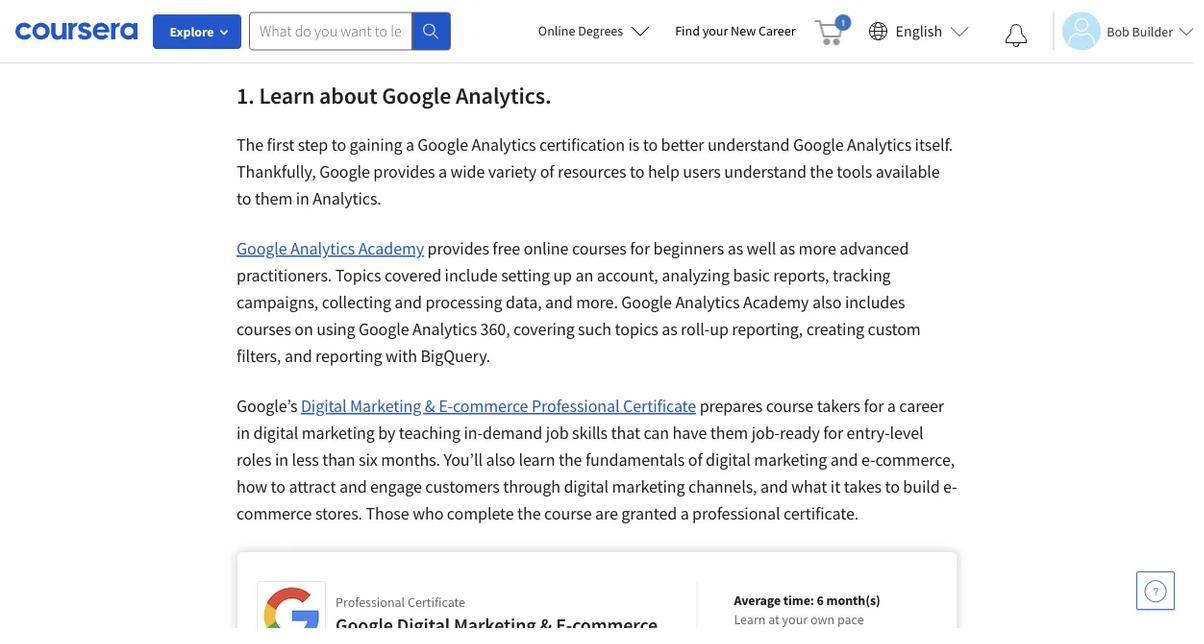 Task type: locate. For each thing, give the bounding box(es) containing it.
2 horizontal spatial the
[[810, 161, 834, 183]]

as right well
[[780, 238, 795, 260]]

1 vertical spatial analytics.
[[313, 188, 382, 210]]

0 horizontal spatial marketing
[[302, 423, 375, 444]]

1 horizontal spatial your
[[782, 612, 808, 629]]

360,
[[480, 319, 510, 340]]

in left less
[[275, 450, 288, 471]]

learn
[[519, 450, 555, 471]]

0 horizontal spatial them
[[255, 188, 293, 210]]

e-
[[439, 396, 453, 417]]

digital up channels,
[[706, 450, 751, 471]]

google up 'gaining'
[[382, 81, 451, 110]]

1 vertical spatial learn
[[734, 612, 766, 629]]

six
[[359, 450, 378, 471]]

demand
[[483, 423, 543, 444]]

google down 'gaining'
[[319, 161, 370, 183]]

commerce down how
[[237, 503, 312, 525]]

0 vertical spatial in
[[296, 188, 309, 210]]

1 vertical spatial your
[[782, 612, 808, 629]]

1 vertical spatial commerce
[[237, 503, 312, 525]]

attract
[[289, 476, 336, 498]]

certification
[[540, 134, 625, 156]]

the left tools
[[810, 161, 834, 183]]

your down time:
[[782, 612, 808, 629]]

0 vertical spatial them
[[255, 188, 293, 210]]

step
[[298, 134, 328, 156]]

analytics.
[[456, 81, 552, 110], [313, 188, 382, 210]]

0 horizontal spatial for
[[630, 238, 650, 260]]

month(s)
[[827, 592, 881, 610]]

0 horizontal spatial as
[[662, 319, 678, 340]]

new
[[731, 22, 756, 39]]

1 horizontal spatial commerce
[[453, 396, 528, 417]]

of right variety
[[540, 161, 554, 183]]

understand up users
[[708, 134, 790, 156]]

tools
[[837, 161, 872, 183]]

1 vertical spatial course
[[544, 503, 592, 525]]

1 horizontal spatial also
[[812, 292, 842, 313]]

digital
[[253, 423, 298, 444], [706, 450, 751, 471], [564, 476, 609, 498]]

0 horizontal spatial commerce
[[237, 503, 312, 525]]

as left roll-
[[662, 319, 678, 340]]

professional
[[532, 396, 620, 417]]

commerce up in-
[[453, 396, 528, 417]]

1 horizontal spatial academy
[[743, 292, 809, 313]]

0 horizontal spatial in
[[237, 423, 250, 444]]

in down thankfully,
[[296, 188, 309, 210]]

time:
[[783, 592, 814, 610]]

0 vertical spatial the
[[810, 161, 834, 183]]

1 vertical spatial provides
[[428, 238, 489, 260]]

months.
[[381, 450, 440, 471]]

1 horizontal spatial them
[[710, 423, 748, 444]]

analytics. up variety
[[456, 81, 552, 110]]

course left are
[[544, 503, 592, 525]]

learn
[[259, 81, 315, 110], [734, 612, 766, 629]]

takes
[[844, 476, 882, 498]]

includes
[[845, 292, 905, 313]]

average time: 6 month(s) learn at your own pace
[[734, 592, 881, 629]]

1 horizontal spatial course
[[766, 396, 814, 417]]

your right find
[[703, 22, 728, 39]]

certificate.
[[784, 503, 859, 525]]

teaching
[[399, 423, 461, 444]]

academy up reporting,
[[743, 292, 809, 313]]

marketing up than on the left of the page
[[302, 423, 375, 444]]

of down have
[[688, 450, 703, 471]]

2 horizontal spatial as
[[780, 238, 795, 260]]

1 vertical spatial academy
[[743, 292, 809, 313]]

0 vertical spatial learn
[[259, 81, 315, 110]]

1 horizontal spatial for
[[823, 423, 843, 444]]

and left what
[[761, 476, 788, 498]]

up left an at the top left of the page
[[553, 265, 572, 287]]

1 horizontal spatial digital
[[564, 476, 609, 498]]

and
[[395, 292, 422, 313], [545, 292, 573, 313], [285, 346, 312, 367], [831, 450, 858, 471], [339, 476, 367, 498], [761, 476, 788, 498]]

are
[[595, 503, 618, 525]]

e- down entry-
[[861, 450, 875, 471]]

academy up "covered"
[[358, 238, 424, 260]]

2 horizontal spatial in
[[296, 188, 309, 210]]

for up entry-
[[864, 396, 884, 417]]

google up practitioners.
[[237, 238, 287, 260]]

of inside the first step to gaining a google analytics certification is to better understand google analytics itself. thankfully, google provides a wide variety of resources to help users understand the tools available to them in analytics.
[[540, 161, 554, 183]]

well
[[747, 238, 776, 260]]

0 vertical spatial up
[[553, 265, 572, 287]]

as left well
[[728, 238, 743, 260]]

professional left certificate
[[336, 594, 405, 612]]

at
[[769, 612, 780, 629]]

also down demand
[[486, 450, 515, 471]]

1 vertical spatial the
[[559, 450, 582, 471]]

them down thankfully,
[[255, 188, 293, 210]]

professional down channels,
[[692, 503, 780, 525]]

academy inside provides free online courses for beginners as well as more advanced practitioners. topics covered include setting up an account, analyzing basic reports, tracking campaigns, collecting and processing data, and more. google analytics academy also includes courses on using google analytics 360, covering such topics as roll-up reporting, creating custom filters, and reporting with bigquery.
[[743, 292, 809, 313]]

0 vertical spatial of
[[540, 161, 554, 183]]

1 vertical spatial for
[[864, 396, 884, 417]]

marketing down ready
[[754, 450, 827, 471]]

learn down average
[[734, 612, 766, 629]]

0 horizontal spatial e-
[[861, 450, 875, 471]]

up left reporting,
[[710, 319, 729, 340]]

1 horizontal spatial analytics.
[[456, 81, 552, 110]]

commerce
[[453, 396, 528, 417], [237, 503, 312, 525]]

0 horizontal spatial digital
[[253, 423, 298, 444]]

the first step to gaining a google analytics certification is to better understand google analytics itself. thankfully, google provides a wide variety of resources to help users understand the tools available to them in analytics.
[[237, 134, 953, 210]]

than
[[322, 450, 355, 471]]

1 vertical spatial in
[[237, 423, 250, 444]]

covered
[[385, 265, 441, 287]]

up
[[553, 265, 572, 287], [710, 319, 729, 340]]

and up stores.
[[339, 476, 367, 498]]

in inside the first step to gaining a google analytics certification is to better understand google analytics itself. thankfully, google provides a wide variety of resources to help users understand the tools available to them in analytics.
[[296, 188, 309, 210]]

1 vertical spatial professional
[[336, 594, 405, 612]]

1 vertical spatial them
[[710, 423, 748, 444]]

0 vertical spatial professional
[[692, 503, 780, 525]]

0 vertical spatial for
[[630, 238, 650, 260]]

1 horizontal spatial in
[[275, 450, 288, 471]]

learn inside average time: 6 month(s) learn at your own pace
[[734, 612, 766, 629]]

you'll
[[444, 450, 483, 471]]

in up roles
[[237, 423, 250, 444]]

thankfully,
[[237, 161, 316, 183]]

account,
[[597, 265, 658, 287]]

google up with
[[359, 319, 409, 340]]

ready
[[780, 423, 820, 444]]

2 vertical spatial marketing
[[612, 476, 685, 498]]

custom
[[868, 319, 921, 340]]

average
[[734, 592, 781, 610]]

collecting
[[322, 292, 391, 313]]

your inside average time: 6 month(s) learn at your own pace
[[782, 612, 808, 629]]

0 horizontal spatial professional
[[336, 594, 405, 612]]

1.
[[237, 81, 255, 110]]

analytics. up google analytics academy link
[[313, 188, 382, 210]]

courses up an at the top left of the page
[[572, 238, 627, 260]]

tracking
[[833, 265, 891, 287]]

professional certificate
[[336, 594, 465, 612]]

complete
[[447, 503, 514, 525]]

0 vertical spatial your
[[703, 22, 728, 39]]

0 vertical spatial also
[[812, 292, 842, 313]]

google analytics academy link
[[237, 238, 424, 260]]

0 horizontal spatial up
[[553, 265, 572, 287]]

0 vertical spatial provides
[[373, 161, 435, 183]]

learn right 1.
[[259, 81, 315, 110]]

0 horizontal spatial academy
[[358, 238, 424, 260]]

0 vertical spatial course
[[766, 396, 814, 417]]

also
[[812, 292, 842, 313], [486, 450, 515, 471]]

1 vertical spatial understand
[[724, 161, 807, 183]]

campaigns,
[[237, 292, 318, 313]]

online degrees
[[538, 22, 623, 39]]

course
[[766, 396, 814, 417], [544, 503, 592, 525]]

to left build on the right
[[885, 476, 900, 498]]

users
[[683, 161, 721, 183]]

1 horizontal spatial learn
[[734, 612, 766, 629]]

such
[[578, 319, 612, 340]]

skills
[[572, 423, 608, 444]]

stores.
[[315, 503, 363, 525]]

None search field
[[249, 12, 451, 50]]

2 vertical spatial digital
[[564, 476, 609, 498]]

builder
[[1132, 23, 1173, 40]]

digital up are
[[564, 476, 609, 498]]

find your new career
[[675, 22, 796, 39]]

0 vertical spatial academy
[[358, 238, 424, 260]]

1 horizontal spatial courses
[[572, 238, 627, 260]]

provides up include
[[428, 238, 489, 260]]

2 vertical spatial for
[[823, 423, 843, 444]]

for up account,
[[630, 238, 650, 260]]

0 vertical spatial analytics.
[[456, 81, 552, 110]]

1 horizontal spatial of
[[688, 450, 703, 471]]

a left career
[[887, 396, 896, 417]]

1 horizontal spatial marketing
[[612, 476, 685, 498]]

digital marketing & e-commerce professional certificate link
[[301, 396, 696, 417]]

those
[[366, 503, 409, 525]]

the down through
[[517, 503, 541, 525]]

1 horizontal spatial professional
[[692, 503, 780, 525]]

google's digital marketing & e-commerce professional certificate
[[237, 396, 696, 417]]

free
[[493, 238, 520, 260]]

digital down the google's
[[253, 423, 298, 444]]

1 horizontal spatial e-
[[943, 476, 957, 498]]

them down prepares
[[710, 423, 748, 444]]

1 vertical spatial marketing
[[754, 450, 827, 471]]

them inside the first step to gaining a google analytics certification is to better understand google analytics itself. thankfully, google provides a wide variety of resources to help users understand the tools available to them in analytics.
[[255, 188, 293, 210]]

show notifications image
[[1005, 24, 1028, 47]]

courses up filters,
[[237, 319, 291, 340]]

them inside prepares course takers for a career in digital marketing by teaching in-demand job skills that can have them job-ready for entry-level roles in less than six months. you'll also learn the fundamentals of digital marketing and e-commerce, how to attract and engage customers through digital marketing channels, and what it takes to build e- commerce stores. those who complete the course are granted a professional certificate.
[[710, 423, 748, 444]]

for down 'takers' at the bottom right of the page
[[823, 423, 843, 444]]

prepares
[[700, 396, 763, 417]]

1 vertical spatial also
[[486, 450, 515, 471]]

provides inside provides free online courses for beginners as well as more advanced practitioners. topics covered include setting up an account, analyzing basic reports, tracking campaigns, collecting and processing data, and more. google analytics academy also includes courses on using google analytics 360, covering such topics as roll-up reporting, creating custom filters, and reporting with bigquery.
[[428, 238, 489, 260]]

1 vertical spatial of
[[688, 450, 703, 471]]

google up wide
[[418, 134, 468, 156]]

0 horizontal spatial of
[[540, 161, 554, 183]]

0 horizontal spatial also
[[486, 450, 515, 471]]

understand right users
[[724, 161, 807, 183]]

the down job at the bottom left
[[559, 450, 582, 471]]

marketing up granted on the right bottom
[[612, 476, 685, 498]]

also up creating
[[812, 292, 842, 313]]

find your new career link
[[666, 19, 805, 43]]

0 vertical spatial e-
[[861, 450, 875, 471]]

0 vertical spatial marketing
[[302, 423, 375, 444]]

commerce inside prepares course takers for a career in digital marketing by teaching in-demand job skills that can have them job-ready for entry-level roles in less than six months. you'll also learn the fundamentals of digital marketing and e-commerce, how to attract and engage customers through digital marketing channels, and what it takes to build e- commerce stores. those who complete the course are granted a professional certificate.
[[237, 503, 312, 525]]

0 horizontal spatial analytics.
[[313, 188, 382, 210]]

to
[[331, 134, 346, 156], [643, 134, 658, 156], [630, 161, 645, 183], [237, 188, 251, 210], [271, 476, 286, 498], [885, 476, 900, 498]]

2 vertical spatial the
[[517, 503, 541, 525]]

1 vertical spatial courses
[[237, 319, 291, 340]]

with
[[386, 346, 417, 367]]

e- right build on the right
[[943, 476, 957, 498]]

and up it
[[831, 450, 858, 471]]

it
[[831, 476, 841, 498]]

provides down 'gaining'
[[373, 161, 435, 183]]

job
[[546, 423, 569, 444]]

shopping cart: 1 item image
[[815, 14, 852, 45]]

explore button
[[153, 14, 241, 49]]

also inside provides free online courses for beginners as well as more advanced practitioners. topics covered include setting up an account, analyzing basic reports, tracking campaigns, collecting and processing data, and more. google analytics academy also includes courses on using google analytics 360, covering such topics as roll-up reporting, creating custom filters, and reporting with bigquery.
[[812, 292, 842, 313]]

course up ready
[[766, 396, 814, 417]]

1 vertical spatial digital
[[706, 450, 751, 471]]

certificate
[[623, 396, 696, 417]]

topics
[[335, 265, 381, 287]]

1 horizontal spatial up
[[710, 319, 729, 340]]



Task type: describe. For each thing, give the bounding box(es) containing it.
bob builder
[[1107, 23, 1173, 40]]

how
[[237, 476, 267, 498]]

processing
[[425, 292, 502, 313]]

professional inside prepares course takers for a career in digital marketing by teaching in-demand job skills that can have them job-ready for entry-level roles in less than six months. you'll also learn the fundamentals of digital marketing and e-commerce, how to attract and engage customers through digital marketing channels, and what it takes to build e- commerce stores. those who complete the course are granted a professional certificate.
[[692, 503, 780, 525]]

better
[[661, 134, 704, 156]]

&
[[425, 396, 435, 417]]

english
[[896, 22, 943, 41]]

a right 'gaining'
[[406, 134, 414, 156]]

2 horizontal spatial digital
[[706, 450, 751, 471]]

1. learn about google analytics.
[[237, 81, 552, 110]]

a left wide
[[438, 161, 447, 183]]

google image
[[263, 588, 320, 630]]

0 horizontal spatial learn
[[259, 81, 315, 110]]

an
[[576, 265, 594, 287]]

0 horizontal spatial courses
[[237, 319, 291, 340]]

who
[[413, 503, 444, 525]]

level
[[890, 423, 924, 444]]

basic
[[733, 265, 770, 287]]

help center image
[[1144, 580, 1167, 603]]

roll-
[[681, 319, 710, 340]]

and down the on
[[285, 346, 312, 367]]

roles
[[237, 450, 272, 471]]

job-
[[752, 423, 780, 444]]

what
[[792, 476, 827, 498]]

marketing
[[350, 396, 421, 417]]

google up topics
[[621, 292, 672, 313]]

channels,
[[689, 476, 757, 498]]

advanced
[[840, 238, 909, 260]]

What do you want to learn? text field
[[249, 12, 413, 50]]

to left the help
[[630, 161, 645, 183]]

0 vertical spatial digital
[[253, 423, 298, 444]]

analytics up variety
[[472, 134, 536, 156]]

analytics up 'topics'
[[291, 238, 355, 260]]

covering
[[514, 319, 575, 340]]

have
[[673, 423, 707, 444]]

build
[[903, 476, 940, 498]]

less
[[292, 450, 319, 471]]

for inside provides free online courses for beginners as well as more advanced practitioners. topics covered include setting up an account, analyzing basic reports, tracking campaigns, collecting and processing data, and more. google analytics academy also includes courses on using google analytics 360, covering such topics as roll-up reporting, creating custom filters, and reporting with bigquery.
[[630, 238, 650, 260]]

coursera image
[[15, 16, 138, 46]]

also inside prepares course takers for a career in digital marketing by teaching in-demand job skills that can have them job-ready for entry-level roles in less than six months. you'll also learn the fundamentals of digital marketing and e-commerce, how to attract and engage customers through digital marketing channels, and what it takes to build e- commerce stores. those who complete the course are granted a professional certificate.
[[486, 450, 515, 471]]

provides free online courses for beginners as well as more advanced practitioners. topics covered include setting up an account, analyzing basic reports, tracking campaigns, collecting and processing data, and more. google analytics academy also includes courses on using google analytics 360, covering such topics as roll-up reporting, creating custom filters, and reporting with bigquery.
[[237, 238, 921, 367]]

resources
[[558, 161, 627, 183]]

takers
[[817, 396, 861, 417]]

find
[[675, 22, 700, 39]]

filters,
[[237, 346, 281, 367]]

bob builder button
[[1053, 12, 1194, 50]]

engage
[[370, 476, 422, 498]]

reports,
[[773, 265, 829, 287]]

pace
[[838, 612, 864, 629]]

beginners
[[653, 238, 724, 260]]

0 vertical spatial courses
[[572, 238, 627, 260]]

provides inside the first step to gaining a google analytics certification is to better understand google analytics itself. thankfully, google provides a wide variety of resources to help users understand the tools available to them in analytics.
[[373, 161, 435, 183]]

practitioners.
[[237, 265, 332, 287]]

online
[[538, 22, 575, 39]]

to right step
[[331, 134, 346, 156]]

google up tools
[[793, 134, 844, 156]]

topics
[[615, 319, 658, 340]]

available
[[876, 161, 940, 183]]

to down thankfully,
[[237, 188, 251, 210]]

creating
[[807, 319, 865, 340]]

include
[[445, 265, 498, 287]]

english button
[[861, 0, 977, 63]]

1 vertical spatial e-
[[943, 476, 957, 498]]

more
[[799, 238, 836, 260]]

google analytics academy
[[237, 238, 424, 260]]

itself.
[[915, 134, 953, 156]]

granted
[[621, 503, 677, 525]]

setting
[[501, 265, 550, 287]]

to right is
[[643, 134, 658, 156]]

0 horizontal spatial course
[[544, 503, 592, 525]]

on
[[295, 319, 313, 340]]

analytics down analyzing
[[675, 292, 740, 313]]

own
[[811, 612, 835, 629]]

online
[[524, 238, 569, 260]]

reporting,
[[732, 319, 803, 340]]

in-
[[464, 423, 483, 444]]

2 horizontal spatial marketing
[[754, 450, 827, 471]]

1 vertical spatial up
[[710, 319, 729, 340]]

data,
[[506, 292, 542, 313]]

commerce,
[[875, 450, 955, 471]]

certificate
[[408, 594, 465, 612]]

more.
[[576, 292, 618, 313]]

google's
[[237, 396, 298, 417]]

career
[[899, 396, 944, 417]]

and up covering
[[545, 292, 573, 313]]

2 horizontal spatial for
[[864, 396, 884, 417]]

customers
[[425, 476, 500, 498]]

0 vertical spatial commerce
[[453, 396, 528, 417]]

analytics up tools
[[847, 134, 912, 156]]

using
[[317, 319, 355, 340]]

can
[[644, 423, 669, 444]]

variety
[[488, 161, 537, 183]]

prepares course takers for a career in digital marketing by teaching in-demand job skills that can have them job-ready for entry-level roles in less than six months. you'll also learn the fundamentals of digital marketing and e-commerce, how to attract and engage customers through digital marketing channels, and what it takes to build e- commerce stores. those who complete the course are granted a professional certificate.
[[237, 396, 957, 525]]

first
[[267, 134, 294, 156]]

analytics. inside the first step to gaining a google analytics certification is to better understand google analytics itself. thankfully, google provides a wide variety of resources to help users understand the tools available to them in analytics.
[[313, 188, 382, 210]]

through
[[503, 476, 561, 498]]

0 horizontal spatial your
[[703, 22, 728, 39]]

2 vertical spatial in
[[275, 450, 288, 471]]

fundamentals
[[586, 450, 685, 471]]

that
[[611, 423, 640, 444]]

1 horizontal spatial the
[[559, 450, 582, 471]]

by
[[378, 423, 396, 444]]

1 horizontal spatial as
[[728, 238, 743, 260]]

online degrees button
[[523, 10, 666, 52]]

help
[[648, 161, 680, 183]]

of inside prepares course takers for a career in digital marketing by teaching in-demand job skills that can have them job-ready for entry-level roles in less than six months. you'll also learn the fundamentals of digital marketing and e-commerce, how to attract and engage customers through digital marketing channels, and what it takes to build e- commerce stores. those who complete the course are granted a professional certificate.
[[688, 450, 703, 471]]

analytics up bigquery. at the bottom of page
[[413, 319, 477, 340]]

entry-
[[847, 423, 890, 444]]

a right granted on the right bottom
[[680, 503, 689, 525]]

and down "covered"
[[395, 292, 422, 313]]

to right how
[[271, 476, 286, 498]]

0 vertical spatial understand
[[708, 134, 790, 156]]

wide
[[450, 161, 485, 183]]

the inside the first step to gaining a google analytics certification is to better understand google analytics itself. thankfully, google provides a wide variety of resources to help users understand the tools available to them in analytics.
[[810, 161, 834, 183]]

0 horizontal spatial the
[[517, 503, 541, 525]]



Task type: vqa. For each thing, say whether or not it's contained in the screenshot.
topmost does
no



